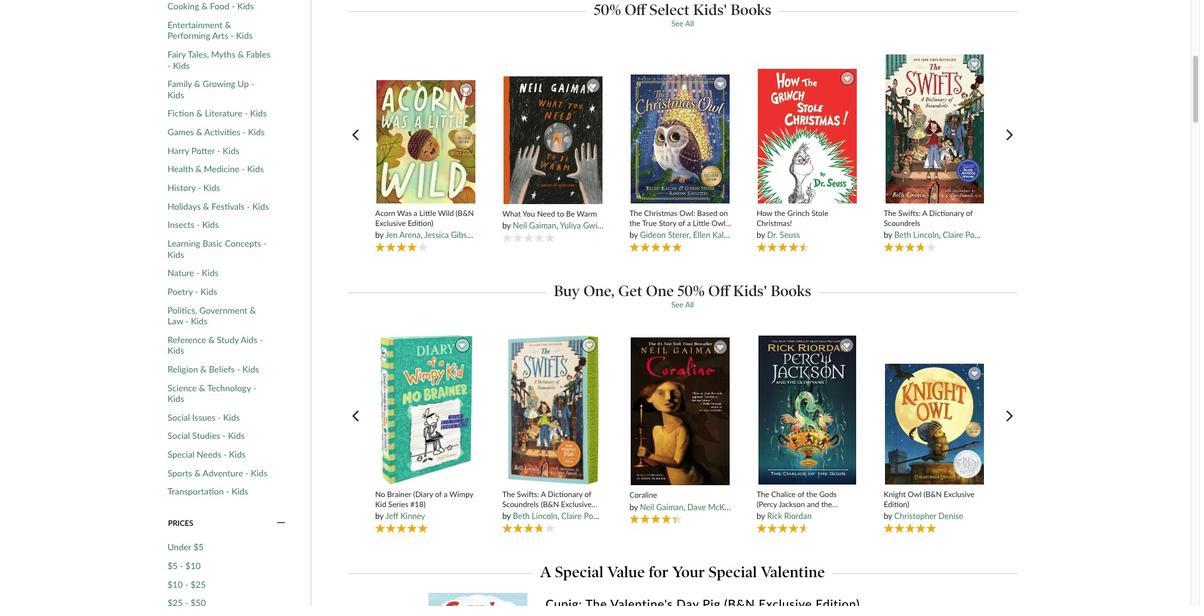 Task type: vqa. For each thing, say whether or not it's contained in the screenshot.
, in the Acorn Was A Little Wild (B&N Exclusive Edition) By Jen Arena , Jessica Gibson (Illustrator)
yes



Task type: describe. For each thing, give the bounding box(es) containing it.
yuliya
[[560, 221, 581, 231]]

health & medicine - kids link
[[168, 164, 264, 175]]

the swifts: a dictionary of scoundrels (b&n exclusive edition) image
[[507, 335, 599, 486]]

- right history
[[198, 182, 201, 193]]

how
[[757, 209, 772, 218]]

(diary
[[413, 490, 433, 500]]

dictionary for exclusive
[[548, 490, 583, 500]]

acorn was a little wild (b&n exclusive edition) image
[[376, 80, 476, 204]]

growing
[[203, 78, 235, 89]]

the christmas owl: based on the true story of a little owl named rockefeller (b&n exclusive edition)
[[630, 209, 728, 247]]

edition) inside knight owl (b&n exclusive edition) by christopher denise
[[884, 500, 909, 509]]

kids inside the fairy tales, myths & fables - kids
[[173, 60, 190, 71]]

games & activities - kids link
[[168, 127, 265, 138]]

series inside 'no brainer (diary of a wimpy kid series #18) by jeff kinney'
[[388, 500, 408, 509]]

brainer
[[387, 490, 411, 500]]

christopher denise link
[[894, 511, 963, 521]]

kids right "activities"
[[248, 127, 265, 137]]

beliefs
[[209, 364, 235, 375]]

a for beth
[[922, 209, 927, 218]]

see inside buy one, get one 50% off kids' books see all
[[671, 300, 684, 309]]

story
[[659, 218, 676, 228]]

1 vertical spatial $5
[[168, 561, 178, 571]]

off inside 50% off select kids' books see all
[[625, 0, 646, 19]]

kids up government
[[201, 286, 217, 297]]

- inside 'link'
[[237, 364, 240, 375]]

what you need to be warm link
[[502, 209, 604, 219]]

claire powell (illustrator) link for the swifts: a dictionary of scoundrels (b&n exclusive edition)
[[561, 511, 648, 521]]

dave mckean (illustrator) link
[[688, 502, 778, 512]]

beth inside the swifts: a dictionary of scoundrels by beth lincoln , claire powell (illustrator)
[[894, 230, 911, 240]]

by gideon sterer , ellen kalish
[[630, 230, 734, 240]]

science & technology - kids link
[[168, 383, 271, 404]]

- right the potter
[[217, 145, 220, 156]]

the swifts: a dictionary of scoundrels link
[[884, 209, 986, 228]]

, inside the swifts: a dictionary of scoundrels by beth lincoln , claire powell (illustrator)
[[939, 230, 941, 240]]

kids right medicine
[[247, 164, 264, 174]]

riordan
[[784, 511, 812, 521]]

of inside the christmas owl: based on the true story of a little owl named rockefeller (b&n exclusive edition)
[[678, 218, 685, 228]]

how the grinch stole christmas! link
[[757, 209, 859, 228]]

poetry - kids
[[168, 286, 217, 297]]

dr.
[[767, 230, 778, 240]]

claire inside the swifts: a dictionary of scoundrels by beth lincoln , claire powell (illustrator)
[[943, 230, 963, 240]]

by inside the acorn was a little wild (b&n exclusive edition) by jen arena , jessica gibson (illustrator)
[[375, 230, 384, 240]]

insects - kids link
[[168, 220, 219, 230]]

of inside "the chalice of the gods (percy jackson and the olympians series #6)"
[[798, 490, 804, 500]]

one,
[[583, 282, 615, 300]]

health
[[168, 164, 193, 174]]

be
[[566, 209, 575, 219]]

religion & beliefs - kids link
[[168, 364, 259, 375]]

dave
[[688, 502, 706, 512]]

aids
[[241, 334, 257, 345]]

what
[[502, 209, 521, 219]]

social for social studies - kids
[[168, 431, 190, 441]]

$5 - $10
[[168, 561, 201, 571]]

fiction & literature - kids link
[[168, 108, 267, 119]]

reference
[[168, 334, 206, 345]]

family & growing up - kids
[[168, 78, 254, 100]]

social issues - kids
[[168, 412, 240, 423]]

- inside politics, government & law - kids
[[185, 316, 189, 326]]

swifts: for edition)
[[517, 490, 539, 500]]

science
[[168, 383, 197, 393]]

jackson
[[779, 500, 805, 509]]

potter
[[191, 145, 215, 156]]

- inside the "reference & study aids - kids"
[[260, 334, 263, 345]]

the down gods
[[821, 500, 832, 509]]

select
[[650, 0, 690, 19]]

& for food
[[202, 1, 208, 11]]

holidays
[[168, 201, 201, 212]]

gods
[[819, 490, 837, 500]]

social for social issues - kids
[[168, 412, 190, 423]]

kinney
[[400, 511, 425, 521]]

social studies - kids
[[168, 431, 245, 441]]

no brainer (diary of a wimpy kid series #18) image
[[380, 335, 473, 486]]

kids right festivals
[[252, 201, 269, 212]]

harry
[[168, 145, 189, 156]]

kids inside 'link'
[[202, 220, 219, 230]]

(b&n inside the acorn was a little wild (b&n exclusive edition) by jen arena , jessica gibson (illustrator)
[[456, 209, 474, 218]]

(illustrator) inside the acorn was a little wild (b&n exclusive edition) by jen arena , jessica gibson (illustrator)
[[478, 230, 517, 240]]

- down under
[[180, 561, 183, 571]]

nature - kids
[[168, 268, 219, 278]]

get
[[618, 282, 642, 300]]

(illustrator) inside the swifts: a dictionary of scoundrels by beth lincoln , claire powell (illustrator)
[[991, 230, 1030, 240]]

& inside politics, government & law - kids
[[250, 305, 256, 315]]

festivals
[[212, 201, 245, 212]]

learning basic concepts - kids link
[[168, 238, 271, 260]]

the for (b&n
[[502, 490, 515, 500]]

edition) inside the christmas owl: based on the true story of a little owl named rockefeller (b&n exclusive edition)
[[662, 237, 688, 247]]

jeff kinney link
[[385, 511, 425, 521]]

by inside the swifts: a dictionary of scoundrels by beth lincoln , claire powell (illustrator)
[[884, 230, 892, 240]]

holidays & festivals - kids
[[168, 201, 269, 212]]

by inside knight owl (b&n exclusive edition) by christopher denise
[[884, 511, 892, 521]]

cooking
[[168, 1, 199, 11]]

insects - kids
[[168, 220, 219, 230]]

exclusive inside the acorn was a little wild (b&n exclusive edition) by jen arena , jessica gibson (illustrator)
[[375, 218, 406, 228]]

& for medicine
[[195, 164, 202, 174]]

kids right the studies
[[228, 431, 245, 441]]

edition) inside the acorn was a little wild (b&n exclusive edition) by jen arena , jessica gibson (illustrator)
[[408, 218, 433, 228]]

kids inside the "reference & study aids - kids"
[[168, 345, 184, 356]]

gideon
[[640, 230, 666, 240]]

the swifts: a dictionary of scoundrels (b&n exclusive edition) link
[[502, 490, 604, 519]]

2 vertical spatial a
[[540, 563, 551, 581]]

& inside the fairy tales, myths & fables - kids
[[238, 49, 244, 60]]

- right food
[[232, 1, 235, 11]]

1 horizontal spatial special
[[555, 563, 604, 581]]

off inside buy one, get one 50% off kids' books see all
[[708, 282, 730, 300]]

by inside the what you need to be warm by neil gaiman , yuliya gwilym (illustrator) ,
[[502, 221, 511, 231]]

entertainment & performing arts - kids link
[[168, 19, 271, 41]]

& for growing
[[194, 78, 200, 89]]

exclusive inside the christmas owl: based on the true story of a little owl named rockefeller (b&n exclusive edition)
[[630, 237, 660, 247]]

transportation - kids link
[[168, 486, 248, 497]]

history - kids
[[168, 182, 220, 193]]

$25
[[191, 579, 206, 590]]

kids inside science & technology - kids
[[168, 393, 184, 404]]

science & technology - kids
[[168, 383, 256, 404]]

social issues - kids link
[[168, 412, 240, 423]]

kids inside the learning basic concepts - kids
[[168, 249, 184, 260]]

& for adventure
[[194, 468, 201, 478]]

by beth lincoln , claire powell (illustrator)
[[502, 511, 648, 521]]

gaiman inside the what you need to be warm by neil gaiman , yuliya gwilym (illustrator) ,
[[529, 221, 556, 231]]

politics,
[[168, 305, 197, 315]]

arena
[[399, 230, 421, 240]]

kids' inside buy one, get one 50% off kids' books see all
[[733, 282, 767, 300]]

poetry - kids link
[[168, 286, 217, 297]]

- left "$25"
[[185, 579, 188, 590]]

sports & adventure - kids
[[168, 468, 267, 478]]

denise
[[939, 511, 963, 521]]

knight owl (b&n exclusive edition) by christopher denise
[[884, 490, 975, 521]]

by rick riordan
[[757, 511, 812, 521]]

- inside 'link'
[[197, 220, 200, 230]]

special inside "special needs - kids" "link"
[[168, 449, 194, 460]]

(illustrator) inside coraline by neil gaiman , dave mckean (illustrator)
[[740, 502, 778, 512]]

wild
[[438, 209, 454, 218]]

by inside coraline by neil gaiman , dave mckean (illustrator)
[[630, 502, 638, 512]]

- right adventure
[[245, 468, 249, 478]]

reference & study aids - kids
[[168, 334, 263, 356]]

scoundrels for edition)
[[502, 500, 539, 509]]

one
[[646, 282, 674, 300]]

0 horizontal spatial lincoln
[[532, 511, 557, 521]]

- inside science & technology - kids
[[253, 383, 256, 393]]

- right nature
[[196, 268, 200, 278]]

harry potter - kids
[[168, 145, 239, 156]]

seuss
[[780, 230, 800, 240]]

christopher
[[894, 511, 937, 521]]

(b&n inside knight owl (b&n exclusive edition) by christopher denise
[[924, 490, 942, 500]]

little inside the acorn was a little wild (b&n exclusive edition) by jen arena , jessica gibson (illustrator)
[[419, 209, 436, 218]]

- inside "link"
[[224, 449, 227, 460]]

the swifts: a dictionary of scoundrels by beth lincoln , claire powell (illustrator)
[[884, 209, 1030, 240]]

history - kids link
[[168, 182, 220, 193]]

the swifts: a dictionary of scoundrels (b&n exclusive edition)
[[502, 490, 592, 519]]

kids inside entertainment & performing arts - kids
[[236, 30, 253, 41]]

coraline link
[[630, 491, 731, 500]]

0 horizontal spatial beth
[[513, 511, 530, 521]]

- right festivals
[[247, 201, 250, 212]]

kids right adventure
[[251, 468, 267, 478]]

kids inside 'link'
[[242, 364, 259, 375]]

a inside the acorn was a little wild (b&n exclusive edition) by jen arena , jessica gibson (illustrator)
[[414, 209, 417, 218]]

0 horizontal spatial $10
[[168, 579, 183, 590]]

neil gaiman link for neil
[[640, 502, 684, 512]]

neil inside coraline by neil gaiman , dave mckean (illustrator)
[[640, 502, 654, 512]]

exclusive inside knight owl (b&n exclusive edition) by christopher denise
[[944, 490, 975, 500]]

buy
[[554, 282, 580, 300]]

value
[[607, 563, 645, 581]]

little inside the christmas owl: based on the true story of a little owl named rockefeller (b&n exclusive edition)
[[693, 218, 710, 228]]

books inside 50% off select kids' books see all
[[731, 0, 771, 19]]

exclusive inside "the swifts: a dictionary of scoundrels (b&n exclusive edition)"
[[561, 500, 592, 509]]

powell inside the swifts: a dictionary of scoundrels by beth lincoln , claire powell (illustrator)
[[965, 230, 989, 240]]

rockefeller
[[656, 228, 693, 237]]

politics, government & law - kids
[[168, 305, 256, 326]]

under
[[168, 542, 191, 553]]

needs
[[197, 449, 221, 460]]

on
[[719, 209, 728, 218]]

- down adventure
[[226, 486, 229, 497]]

yuliya gwilym (illustrator) link
[[560, 221, 651, 231]]

what you need to be warm by neil gaiman , yuliya gwilym (illustrator) ,
[[502, 209, 655, 231]]

fairy
[[168, 49, 186, 60]]



Task type: locate. For each thing, give the bounding box(es) containing it.
(b&n up by beth lincoln , claire powell (illustrator)
[[541, 500, 559, 509]]

little left wild
[[419, 209, 436, 218]]

0 vertical spatial neil
[[513, 221, 527, 231]]

0 horizontal spatial scoundrels
[[502, 500, 539, 509]]

kids up technology
[[242, 364, 259, 375]]

- right "activities"
[[243, 127, 246, 137]]

all inside buy one, get one 50% off kids' books see all
[[685, 300, 694, 309]]

1 horizontal spatial neil gaiman link
[[640, 502, 684, 512]]

1 horizontal spatial gaiman
[[656, 502, 684, 512]]

1 horizontal spatial claire powell (illustrator) link
[[943, 230, 1030, 240]]

need
[[537, 209, 555, 219]]

learning basic concepts - kids
[[168, 238, 267, 260]]

0 horizontal spatial dictionary
[[548, 490, 583, 500]]

up
[[238, 78, 249, 89]]

beth lincoln link for the swifts: a dictionary of scoundrels
[[894, 230, 939, 240]]

see all link for kids'
[[671, 19, 694, 28]]

of inside the swifts: a dictionary of scoundrels by beth lincoln , claire powell (illustrator)
[[966, 209, 973, 218]]

under $5
[[168, 542, 204, 553]]

& for beliefs
[[200, 364, 207, 375]]

kids inside politics, government & law - kids
[[191, 316, 208, 326]]

- right the studies
[[223, 431, 226, 441]]

1 horizontal spatial neil
[[640, 502, 654, 512]]

& left study
[[208, 334, 215, 345]]

minus image
[[277, 518, 285, 529]]

swifts: for lincoln
[[899, 209, 921, 218]]

cupig: the valentine's day pig (b&n exclusive edition) image
[[428, 593, 527, 606]]

kids inside family & growing up - kids
[[168, 89, 184, 100]]

& left beliefs
[[200, 364, 207, 375]]

1 vertical spatial 50%
[[678, 282, 705, 300]]

the inside "the chalice of the gods (percy jackson and the olympians series #6)"
[[757, 490, 769, 500]]

adventure
[[203, 468, 243, 478]]

1 vertical spatial kids'
[[733, 282, 767, 300]]

scoundrels inside the swifts: a dictionary of scoundrels by beth lincoln , claire powell (illustrator)
[[884, 218, 920, 228]]

special left value
[[555, 563, 604, 581]]

1 social from the top
[[168, 412, 190, 423]]

the inside the swifts: a dictionary of scoundrels by beth lincoln , claire powell (illustrator)
[[884, 209, 897, 218]]

coraline by neil gaiman , dave mckean (illustrator)
[[630, 491, 778, 512]]

dictionary inside "the swifts: a dictionary of scoundrels (b&n exclusive edition)"
[[548, 490, 583, 500]]

(b&n inside "the swifts: a dictionary of scoundrels (b&n exclusive edition)"
[[541, 500, 559, 509]]

1 vertical spatial claire powell (illustrator) link
[[561, 511, 648, 521]]

lincoln inside the swifts: a dictionary of scoundrels by beth lincoln , claire powell (illustrator)
[[913, 230, 939, 240]]

1 vertical spatial lincoln
[[532, 511, 557, 521]]

neil inside the what you need to be warm by neil gaiman , yuliya gwilym (illustrator) ,
[[513, 221, 527, 231]]

beth lincoln link
[[894, 230, 939, 240], [513, 511, 557, 521]]

the swifts: a dictionary of scoundrels image
[[885, 54, 985, 204]]

the up the and
[[806, 490, 817, 500]]

special right "your"
[[709, 563, 757, 581]]

owl down on
[[712, 218, 726, 228]]

0 horizontal spatial claire
[[561, 511, 582, 521]]

what you need to be warm image
[[503, 76, 603, 205]]

gaiman inside coraline by neil gaiman , dave mckean (illustrator)
[[656, 502, 684, 512]]

history
[[168, 182, 196, 193]]

kids down politics,
[[191, 316, 208, 326]]

the christmas owl: based on the true story of a little owl named rockefeller (b&n exclusive edition) link
[[630, 209, 731, 247]]

social left the studies
[[168, 431, 190, 441]]

issues
[[192, 412, 215, 423]]

all
[[685, 19, 694, 28], [685, 300, 694, 309]]

, inside the acorn was a little wild (b&n exclusive edition) by jen arena , jessica gibson (illustrator)
[[421, 230, 422, 240]]

fairy tales, myths & fables - kids
[[168, 49, 270, 71]]

neil gaiman link for need
[[513, 221, 556, 231]]

claire powell (illustrator) link down the swifts: a dictionary of scoundrels "link"
[[943, 230, 1030, 240]]

technology
[[207, 383, 251, 393]]

0 vertical spatial swifts:
[[899, 209, 921, 218]]

- right technology
[[253, 383, 256, 393]]

0 horizontal spatial little
[[419, 209, 436, 218]]

2 see from the top
[[671, 300, 684, 309]]

- right poetry
[[195, 286, 198, 297]]

0 vertical spatial kids'
[[693, 0, 727, 19]]

2 horizontal spatial special
[[709, 563, 757, 581]]

medicine
[[204, 164, 239, 174]]

fiction & literature - kids
[[168, 108, 267, 119]]

kids inside "link"
[[229, 449, 246, 460]]

the up "christmas!"
[[774, 209, 785, 218]]

the for true
[[630, 209, 642, 218]]

dr. seuss link
[[767, 230, 800, 240]]

1 see from the top
[[671, 19, 684, 28]]

& inside health & medicine - kids link
[[195, 164, 202, 174]]

& right health
[[195, 164, 202, 174]]

2 horizontal spatial a
[[687, 218, 691, 228]]

0 vertical spatial $10
[[185, 561, 201, 571]]

edition) inside "the swifts: a dictionary of scoundrels (b&n exclusive edition)"
[[502, 509, 528, 519]]

0 horizontal spatial neil gaiman link
[[513, 221, 556, 231]]

dictionary
[[929, 209, 964, 218], [548, 490, 583, 500]]

- right issues
[[218, 412, 221, 423]]

1 vertical spatial scoundrels
[[502, 500, 539, 509]]

little
[[419, 209, 436, 218], [693, 218, 710, 228]]

1 vertical spatial powell
[[584, 511, 608, 521]]

dictionary inside the swifts: a dictionary of scoundrels by beth lincoln , claire powell (illustrator)
[[929, 209, 964, 218]]

a inside "the swifts: a dictionary of scoundrels (b&n exclusive edition)"
[[541, 490, 546, 500]]

neil down what
[[513, 221, 527, 231]]

1 vertical spatial beth lincoln link
[[513, 511, 557, 521]]

special up sports
[[168, 449, 194, 460]]

you
[[523, 209, 535, 219]]

the chalice of the gods (percy jackson and the olympians series #6) image
[[758, 335, 857, 486]]

- inside family & growing up - kids
[[251, 78, 254, 89]]

1 vertical spatial see all link
[[671, 300, 694, 309]]

,
[[556, 221, 558, 231], [651, 221, 653, 231], [421, 230, 422, 240], [689, 230, 691, 240], [939, 230, 941, 240], [684, 502, 685, 512], [557, 511, 559, 521]]

a inside the swifts: a dictionary of scoundrels by beth lincoln , claire powell (illustrator)
[[922, 209, 927, 218]]

owl inside the christmas owl: based on the true story of a little owl named rockefeller (b&n exclusive edition)
[[712, 218, 726, 228]]

0 vertical spatial claire
[[943, 230, 963, 240]]

- right "up" at the left of the page
[[251, 78, 254, 89]]

$10 down $5 - $10 link
[[168, 579, 183, 590]]

0 vertical spatial beth
[[894, 230, 911, 240]]

lincoln
[[913, 230, 939, 240], [532, 511, 557, 521]]

- inside the learning basic concepts - kids
[[263, 238, 267, 249]]

0 vertical spatial 50%
[[594, 0, 621, 19]]

& inside sports & adventure - kids link
[[194, 468, 201, 478]]

books
[[731, 0, 771, 19], [771, 282, 811, 300]]

1 horizontal spatial scoundrels
[[884, 218, 920, 228]]

for
[[649, 563, 669, 581]]

1 vertical spatial social
[[168, 431, 190, 441]]

& right family
[[194, 78, 200, 89]]

by inside how the grinch stole christmas! by dr. seuss
[[757, 230, 765, 240]]

0 vertical spatial claire powell (illustrator) link
[[943, 230, 1030, 240]]

nature
[[168, 268, 194, 278]]

food
[[210, 1, 229, 11]]

0 vertical spatial neil gaiman link
[[513, 221, 556, 231]]

50% inside buy one, get one 50% off kids' books see all
[[678, 282, 705, 300]]

of inside "the swifts: a dictionary of scoundrels (b&n exclusive edition)"
[[585, 490, 591, 500]]

gaiman
[[529, 221, 556, 231], [656, 502, 684, 512]]

little down based
[[693, 218, 710, 228]]

of
[[966, 209, 973, 218], [678, 218, 685, 228], [435, 490, 442, 500], [585, 490, 591, 500], [798, 490, 804, 500]]

swifts: inside the swifts: a dictionary of scoundrels by beth lincoln , claire powell (illustrator)
[[899, 209, 921, 218]]

kids down adventure
[[232, 486, 248, 497]]

1 horizontal spatial off
[[708, 282, 730, 300]]

#6)
[[816, 509, 827, 519]]

0 vertical spatial scoundrels
[[884, 218, 920, 228]]

knight
[[884, 490, 906, 500]]

& right the fiction
[[196, 108, 203, 119]]

transportation
[[168, 486, 224, 497]]

(illustrator) inside the what you need to be warm by neil gaiman , yuliya gwilym (illustrator) ,
[[612, 221, 651, 231]]

1 vertical spatial off
[[708, 282, 730, 300]]

0 horizontal spatial beth lincoln link
[[513, 511, 557, 521]]

see all link for one
[[671, 300, 694, 309]]

0 vertical spatial lincoln
[[913, 230, 939, 240]]

kids down family
[[168, 89, 184, 100]]

kids down reference
[[168, 345, 184, 356]]

learning
[[168, 238, 200, 249]]

the inside how the grinch stole christmas! by dr. seuss
[[774, 209, 785, 218]]

$10 - $25 link
[[168, 579, 206, 590]]

a inside the christmas owl: based on the true story of a little owl named rockefeller (b&n exclusive edition)
[[687, 218, 691, 228]]

1 vertical spatial neil gaiman link
[[640, 502, 684, 512]]

- right literature
[[245, 108, 248, 119]]

the inside the christmas owl: based on the true story of a little owl named rockefeller (b&n exclusive edition)
[[630, 218, 641, 228]]

0 vertical spatial social
[[168, 412, 190, 423]]

- right insects
[[197, 220, 200, 230]]

0 horizontal spatial swifts:
[[517, 490, 539, 500]]

claire powell (illustrator) link down the 'coraline'
[[561, 511, 648, 521]]

1 vertical spatial books
[[771, 282, 811, 300]]

- inside the fairy tales, myths & fables - kids
[[168, 60, 171, 71]]

& right government
[[250, 305, 256, 315]]

gideon sterer link
[[640, 230, 689, 240]]

& up arts
[[225, 19, 231, 30]]

0 horizontal spatial owl
[[712, 218, 726, 228]]

special needs - kids link
[[168, 449, 246, 460]]

& inside the "reference & study aids - kids"
[[208, 334, 215, 345]]

1 horizontal spatial lincoln
[[913, 230, 939, 240]]

1 vertical spatial a
[[541, 490, 546, 500]]

0 vertical spatial dictionary
[[929, 209, 964, 218]]

& right sports
[[194, 468, 201, 478]]

claire powell (illustrator) link for the swifts: a dictionary of scoundrels
[[943, 230, 1030, 240]]

see all link
[[671, 19, 694, 28], [671, 300, 694, 309]]

& left food
[[202, 1, 208, 11]]

1 vertical spatial dictionary
[[548, 490, 583, 500]]

jeff
[[385, 511, 398, 521]]

1 horizontal spatial kids'
[[733, 282, 767, 300]]

0 vertical spatial off
[[625, 0, 646, 19]]

1 vertical spatial all
[[685, 300, 694, 309]]

scoundrels inside "the swifts: a dictionary of scoundrels (b&n exclusive edition)"
[[502, 500, 539, 509]]

1 horizontal spatial 50%
[[678, 282, 705, 300]]

1 horizontal spatial powell
[[965, 230, 989, 240]]

50% inside 50% off select kids' books see all
[[594, 0, 621, 19]]

1 horizontal spatial claire
[[943, 230, 963, 240]]

exclusive
[[375, 218, 406, 228], [630, 237, 660, 247], [944, 490, 975, 500], [561, 500, 592, 509]]

&
[[202, 1, 208, 11], [225, 19, 231, 30], [238, 49, 244, 60], [194, 78, 200, 89], [196, 108, 203, 119], [196, 127, 202, 137], [195, 164, 202, 174], [203, 201, 209, 212], [250, 305, 256, 315], [208, 334, 215, 345], [200, 364, 207, 375], [199, 383, 205, 393], [194, 468, 201, 478]]

off down the kalish
[[708, 282, 730, 300]]

& inside games & activities - kids link
[[196, 127, 202, 137]]

see inside 50% off select kids' books see all
[[671, 19, 684, 28]]

1 horizontal spatial beth
[[894, 230, 911, 240]]

see all link down one
[[671, 300, 694, 309]]

(percy
[[757, 500, 777, 509]]

0 horizontal spatial neil
[[513, 221, 527, 231]]

& left fables
[[238, 49, 244, 60]]

entertainment
[[168, 19, 223, 30]]

neil gaiman link down the 'coraline'
[[640, 502, 684, 512]]

jessica
[[424, 230, 449, 240]]

0 vertical spatial beth lincoln link
[[894, 230, 939, 240]]

a inside 'no brainer (diary of a wimpy kid series #18) by jeff kinney'
[[444, 490, 448, 500]]

1 vertical spatial $10
[[168, 579, 183, 590]]

how the grinch stole christmas! image
[[757, 68, 858, 204]]

- right needs
[[224, 449, 227, 460]]

& for technology
[[199, 383, 205, 393]]

50% off select kids' books see all
[[594, 0, 771, 28]]

the
[[630, 209, 642, 218], [884, 209, 897, 218], [502, 490, 515, 500], [757, 490, 769, 500]]

0 vertical spatial $5
[[194, 542, 204, 553]]

- inside entertainment & performing arts - kids
[[231, 30, 234, 41]]

series inside "the chalice of the gods (percy jackson and the olympians series #6)"
[[794, 509, 814, 519]]

1 horizontal spatial $5
[[194, 542, 204, 553]]

owl inside knight owl (b&n exclusive edition) by christopher denise
[[908, 490, 922, 500]]

by
[[502, 221, 511, 231], [375, 230, 384, 240], [630, 230, 638, 240], [757, 230, 765, 240], [884, 230, 892, 240], [630, 502, 638, 512], [375, 511, 384, 521], [502, 511, 511, 521], [757, 511, 765, 521], [884, 511, 892, 521]]

0 horizontal spatial 50%
[[594, 0, 621, 19]]

0 vertical spatial see all link
[[671, 19, 694, 28]]

& inside family & growing up - kids
[[194, 78, 200, 89]]

& for performing
[[225, 19, 231, 30]]

sports & adventure - kids link
[[168, 468, 267, 479]]

kids down health & medicine - kids link
[[203, 182, 220, 193]]

& inside religion & beliefs - kids 'link'
[[200, 364, 207, 375]]

0 vertical spatial all
[[685, 19, 694, 28]]

owl right knight
[[908, 490, 922, 500]]

claire powell (illustrator) link
[[943, 230, 1030, 240], [561, 511, 648, 521]]

neil down the 'coraline'
[[640, 502, 654, 512]]

family
[[168, 78, 192, 89]]

0 vertical spatial a
[[922, 209, 927, 218]]

all inside 50% off select kids' books see all
[[685, 19, 694, 28]]

0 vertical spatial powell
[[965, 230, 989, 240]]

& for study
[[208, 334, 215, 345]]

1 horizontal spatial dictionary
[[929, 209, 964, 218]]

0 horizontal spatial kids'
[[693, 0, 727, 19]]

0 horizontal spatial powell
[[584, 511, 608, 521]]

the for by
[[884, 209, 897, 218]]

0 horizontal spatial off
[[625, 0, 646, 19]]

0 horizontal spatial a
[[414, 209, 417, 218]]

swifts: inside "the swifts: a dictionary of scoundrels (b&n exclusive edition)"
[[517, 490, 539, 500]]

grinch
[[787, 209, 810, 218]]

kids down science & technology - kids link
[[223, 412, 240, 423]]

& for literature
[[196, 108, 203, 119]]

& for festivals
[[203, 201, 209, 212]]

50% right one
[[678, 282, 705, 300]]

no
[[375, 490, 385, 500]]

& left festivals
[[203, 201, 209, 212]]

kids down the learning basic concepts - kids
[[202, 268, 219, 278]]

1 vertical spatial swifts:
[[517, 490, 539, 500]]

cooking & food - kids
[[168, 1, 254, 11]]

1 vertical spatial neil
[[640, 502, 654, 512]]

neil gaiman link down you
[[513, 221, 556, 231]]

& inside fiction & literature - kids link
[[196, 108, 203, 119]]

nature - kids link
[[168, 268, 219, 279]]

0 horizontal spatial claire powell (illustrator) link
[[561, 511, 648, 521]]

a right was
[[414, 209, 417, 218]]

(b&n up christopher denise "link"
[[924, 490, 942, 500]]

0 vertical spatial books
[[731, 0, 771, 19]]

- right arts
[[231, 30, 234, 41]]

of inside 'no brainer (diary of a wimpy kid series #18) by jeff kinney'
[[435, 490, 442, 500]]

kids' down the kalish
[[733, 282, 767, 300]]

$10 up "$25"
[[185, 561, 201, 571]]

1 horizontal spatial $10
[[185, 561, 201, 571]]

1 vertical spatial claire
[[561, 511, 582, 521]]

1 vertical spatial owl
[[908, 490, 922, 500]]

special
[[168, 449, 194, 460], [555, 563, 604, 581], [709, 563, 757, 581]]

0 horizontal spatial special
[[168, 449, 194, 460]]

0 vertical spatial see
[[671, 19, 684, 28]]

1 horizontal spatial little
[[693, 218, 710, 228]]

(b&n right wild
[[456, 209, 474, 218]]

scoundrels for lincoln
[[884, 218, 920, 228]]

kids up basic
[[202, 220, 219, 230]]

1 horizontal spatial owl
[[908, 490, 922, 500]]

see down one
[[671, 300, 684, 309]]

- down fairy
[[168, 60, 171, 71]]

wimpy
[[449, 490, 473, 500]]

0 horizontal spatial $5
[[168, 561, 178, 571]]

(b&n inside the christmas owl: based on the true story of a little owl named rockefeller (b&n exclusive edition)
[[694, 228, 713, 237]]

the chalice of the gods (percy jackson and the olympians series #6) link
[[757, 490, 859, 519]]

true
[[642, 218, 657, 228]]

see down select
[[671, 19, 684, 28]]

2 all from the top
[[685, 300, 694, 309]]

social left issues
[[168, 412, 190, 423]]

kids down science
[[168, 393, 184, 404]]

sports
[[168, 468, 192, 478]]

series down the brainer
[[388, 500, 408, 509]]

1 horizontal spatial swifts:
[[899, 209, 921, 218]]

kids' inside 50% off select kids' books see all
[[693, 0, 727, 19]]

games & activities - kids
[[168, 127, 265, 137]]

series down the and
[[794, 509, 814, 519]]

exclusive up denise
[[944, 490, 975, 500]]

fables
[[246, 49, 270, 60]]

gaiman down need
[[529, 221, 556, 231]]

gibson
[[451, 230, 476, 240]]

books inside buy one, get one 50% off kids' books see all
[[771, 282, 811, 300]]

2 see all link from the top
[[671, 300, 694, 309]]

special needs - kids
[[168, 449, 246, 460]]

gaiman down "coraline" link
[[656, 502, 684, 512]]

entertainment & performing arts - kids
[[168, 19, 253, 41]]

- right beliefs
[[237, 364, 240, 375]]

$5 right under
[[194, 542, 204, 553]]

0 vertical spatial gaiman
[[529, 221, 556, 231]]

0 horizontal spatial gaiman
[[529, 221, 556, 231]]

kids up adventure
[[229, 449, 246, 460]]

1 horizontal spatial series
[[794, 509, 814, 519]]

the up 'named'
[[630, 218, 641, 228]]

jessica gibson (illustrator) link
[[424, 230, 517, 240]]

exclusive up by beth lincoln , claire powell (illustrator)
[[561, 500, 592, 509]]

- right concepts
[[263, 238, 267, 249]]

and
[[807, 500, 819, 509]]

exclusive down 'named'
[[630, 237, 660, 247]]

1 vertical spatial gaiman
[[656, 502, 684, 512]]

1 all from the top
[[685, 19, 694, 28]]

1 see all link from the top
[[671, 19, 694, 28]]

$5 down under
[[168, 561, 178, 571]]

rick riordan link
[[767, 511, 812, 521]]

the inside the christmas owl: based on the true story of a little owl named rockefeller (b&n exclusive edition)
[[630, 209, 642, 218]]

$5 - $10 link
[[168, 561, 201, 572]]

0 vertical spatial owl
[[712, 218, 726, 228]]

50% left select
[[594, 0, 621, 19]]

law
[[168, 316, 183, 326]]

& inside holidays & festivals - kids link
[[203, 201, 209, 212]]

a down owl:
[[687, 218, 691, 228]]

0 horizontal spatial series
[[388, 500, 408, 509]]

acorn
[[375, 209, 395, 218]]

by inside 'no brainer (diary of a wimpy kid series #18) by jeff kinney'
[[375, 511, 384, 521]]

coraline image
[[630, 337, 731, 486]]

study
[[217, 334, 239, 345]]

ellen kalish link
[[693, 230, 734, 240]]

knight owl (b&n exclusive edition) image
[[885, 363, 985, 486]]

insects
[[168, 220, 194, 230]]

olympians
[[757, 509, 792, 519]]

1 horizontal spatial a
[[444, 490, 448, 500]]

& right games
[[196, 127, 202, 137]]

dictionary for beth
[[929, 209, 964, 218]]

basic
[[203, 238, 223, 249]]

- right law at the bottom
[[185, 316, 189, 326]]

2 social from the top
[[168, 431, 190, 441]]

, inside coraline by neil gaiman , dave mckean (illustrator)
[[684, 502, 685, 512]]

owl
[[712, 218, 726, 228], [908, 490, 922, 500]]

1 horizontal spatial beth lincoln link
[[894, 230, 939, 240]]

& inside science & technology - kids
[[199, 383, 205, 393]]

kids down the learning
[[168, 249, 184, 260]]

kids right literature
[[250, 108, 267, 119]]

1 vertical spatial beth
[[513, 511, 530, 521]]

social studies - kids link
[[168, 431, 245, 442]]

the christmas owl: based on the true story of a little owl named rockefeller (b&n exclusive edition) image
[[630, 74, 731, 204]]

& right science
[[199, 383, 205, 393]]

ellen
[[693, 230, 710, 240]]

prices button
[[168, 518, 287, 529]]

kids down fairy
[[173, 60, 190, 71]]

- right medicine
[[242, 164, 245, 174]]

beth lincoln link for the swifts: a dictionary of scoundrels (b&n exclusive edition)
[[513, 511, 557, 521]]

chalice
[[771, 490, 796, 500]]

see all link down select
[[671, 19, 694, 28]]

a for exclusive
[[541, 490, 546, 500]]

off left select
[[625, 0, 646, 19]]

kids right food
[[237, 1, 254, 11]]

& for activities
[[196, 127, 202, 137]]

the for jackson
[[757, 490, 769, 500]]

owl:
[[680, 209, 695, 218]]

1 vertical spatial see
[[671, 300, 684, 309]]

kids down "activities"
[[223, 145, 239, 156]]



